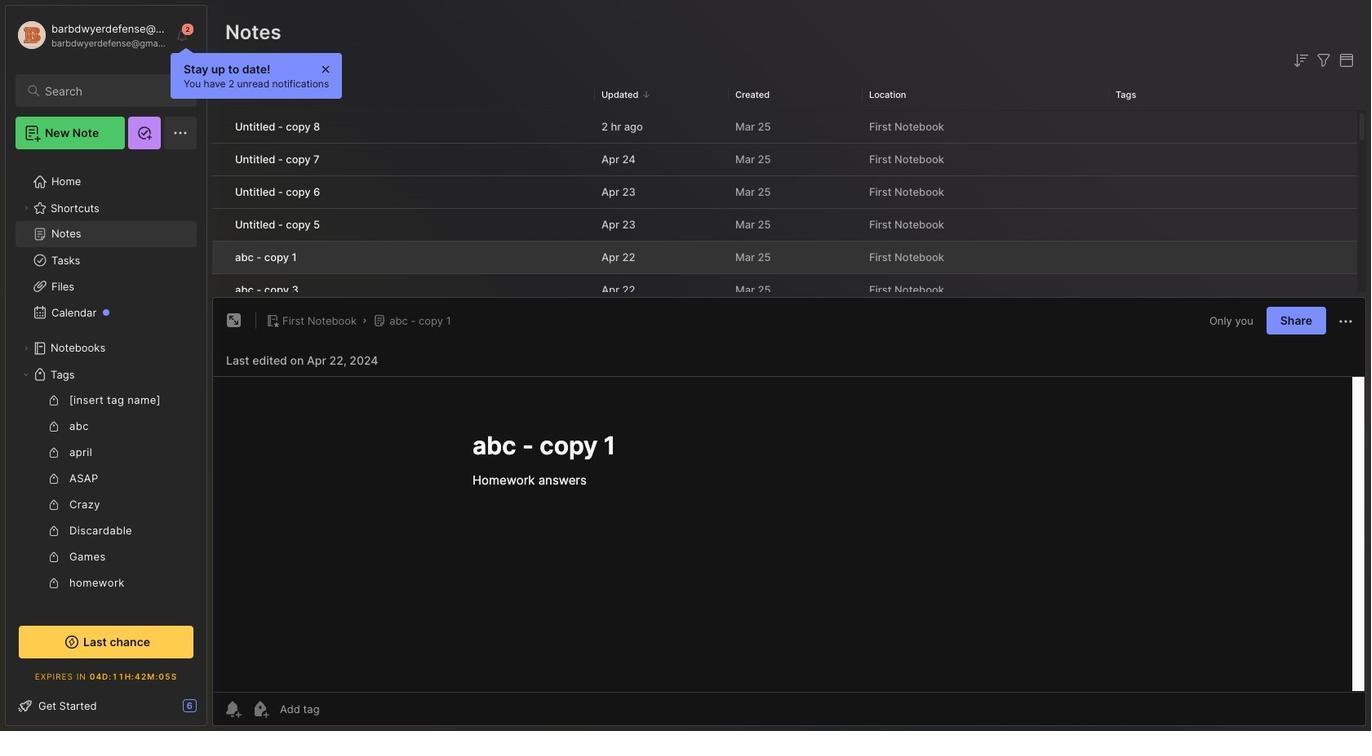 Task type: locate. For each thing, give the bounding box(es) containing it.
group inside tree
[[16, 388, 197, 731]]

1 cell from the top
[[212, 111, 225, 143]]

group
[[16, 388, 197, 731]]

note window element
[[212, 297, 1366, 730]]

add tag image
[[251, 699, 270, 719]]

View options field
[[1334, 51, 1356, 70]]

expand notebooks image
[[21, 344, 31, 353]]

3 cell from the top
[[212, 176, 225, 208]]

none search field inside main element
[[45, 81, 182, 100]]

main element
[[0, 0, 212, 731]]

6 cell from the top
[[212, 274, 225, 306]]

Help and Learning task checklist field
[[6, 693, 206, 719]]

cell
[[212, 111, 225, 143], [212, 144, 225, 175], [212, 176, 225, 208], [212, 209, 225, 241], [212, 242, 225, 273], [212, 274, 225, 306]]

tree
[[6, 159, 206, 731]]

add a reminder image
[[223, 699, 242, 719]]

row group
[[212, 111, 1357, 731]]

Sort options field
[[1291, 51, 1311, 70]]

None search field
[[45, 81, 182, 100]]

4 cell from the top
[[212, 209, 225, 241]]

tooltip
[[171, 47, 342, 99]]



Task type: vqa. For each thing, say whether or not it's contained in the screenshot.
third cell from the bottom
yes



Task type: describe. For each thing, give the bounding box(es) containing it.
Account field
[[16, 19, 166, 51]]

expand tags image
[[21, 370, 31, 379]]

Note Editor text field
[[213, 377, 1365, 692]]

Add filters field
[[1314, 51, 1334, 70]]

expand note image
[[224, 311, 244, 331]]

Search text field
[[45, 83, 182, 99]]

tree inside main element
[[6, 159, 206, 731]]

click to collapse image
[[206, 701, 218, 721]]

Add tag field
[[278, 702, 402, 717]]

5 cell from the top
[[212, 242, 225, 273]]

2 cell from the top
[[212, 144, 225, 175]]

add filters image
[[1314, 51, 1334, 70]]



